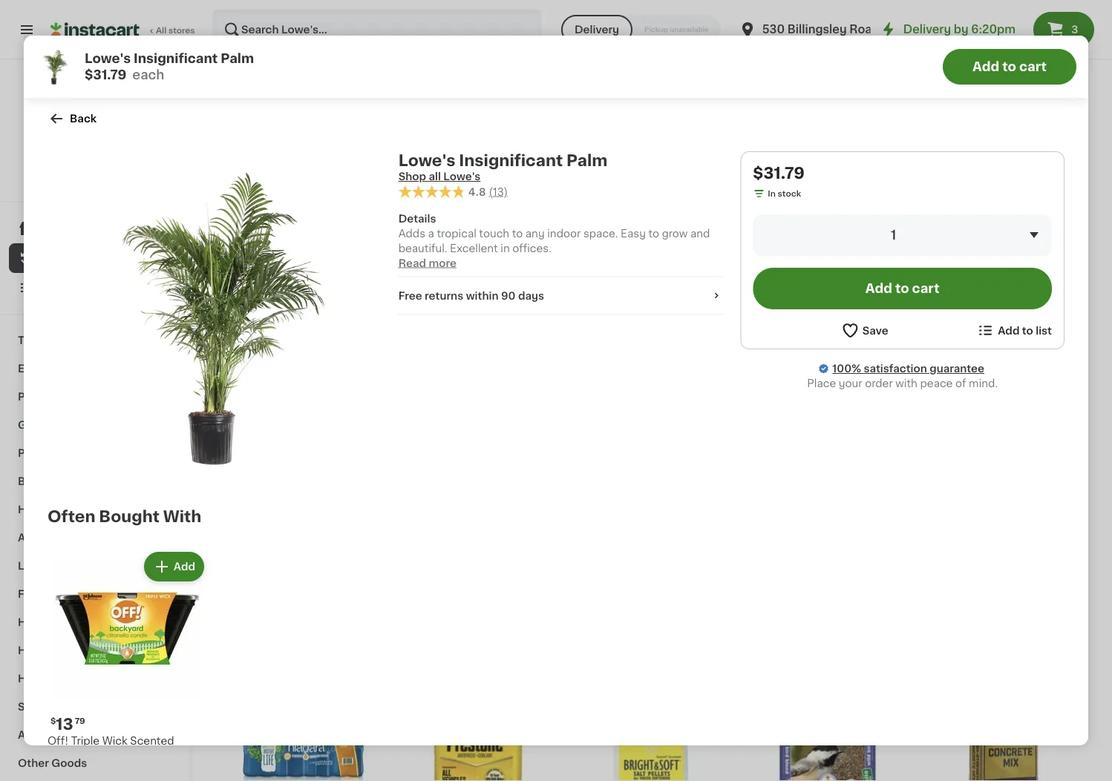 Task type: describe. For each thing, give the bounding box(es) containing it.
add to cart for topmost add to cart button
[[973, 61, 1047, 73]]

2 you from the left
[[670, 268, 689, 278]]

items you order will show up here so you can buy them again easily
[[478, 268, 828, 278]]

easily
[[797, 268, 828, 278]]

cart for the bottom add to cart button
[[912, 283, 940, 295]]

in stock
[[768, 190, 801, 198]]

flooring & tile link
[[9, 581, 180, 609]]

customers
[[273, 351, 362, 367]]

other
[[18, 759, 49, 769]]

browse categories link
[[592, 298, 713, 314]]

add inside product group
[[174, 562, 195, 573]]

by
[[954, 24, 969, 35]]

hardware link
[[9, 496, 180, 524]]

to down 1 field
[[896, 283, 909, 295]]

wick
[[102, 737, 128, 747]]

tools link
[[9, 327, 180, 355]]

place
[[807, 379, 836, 389]]

appliances link
[[9, 524, 180, 553]]

delivery button
[[561, 15, 633, 45]]

peace
[[920, 379, 953, 389]]

warm
[[48, 766, 78, 777]]

all
[[429, 172, 441, 182]]

& for home
[[53, 618, 61, 628]]

details button
[[399, 211, 723, 226]]

and
[[691, 229, 710, 239]]

easy
[[621, 229, 646, 239]]

1 field
[[753, 215, 1052, 256]]

often
[[48, 509, 95, 525]]

any
[[526, 229, 545, 239]]

excellent
[[450, 243, 498, 254]]

billingsley
[[788, 24, 847, 35]]

0 vertical spatial buy
[[714, 268, 734, 278]]

garden & outdoors link
[[9, 411, 180, 440]]

add button
[[145, 554, 203, 581]]

0 horizontal spatial buy
[[365, 351, 397, 367]]

530
[[763, 24, 785, 35]]

save button
[[841, 322, 889, 340]]

stock
[[778, 190, 801, 198]]

building supplies link
[[9, 468, 180, 496]]

in
[[501, 243, 510, 254]]

palm for lowe's insignificant palm shop all lowe's
[[567, 153, 608, 168]]

paint link
[[9, 383, 180, 411]]

road
[[850, 24, 880, 35]]

90
[[501, 291, 516, 301]]

lowe's insignificant palm shop all lowe's
[[399, 153, 608, 182]]

to down 6:20pm
[[1003, 61, 1017, 73]]

cooling
[[74, 646, 116, 656]]

to left any
[[512, 229, 523, 239]]

order for with
[[865, 379, 893, 389]]

lowe's for lowe's insignificant palm $31.79 each
[[85, 52, 131, 65]]

add up save
[[866, 283, 893, 295]]

safety
[[18, 703, 53, 713]]

bucket,
[[140, 752, 180, 762]]

buy it again
[[223, 84, 360, 105]]

again
[[294, 84, 360, 105]]

buy
[[223, 84, 268, 105]]

browse categories
[[592, 300, 713, 313]]

goods
[[51, 759, 87, 769]]

free
[[399, 291, 422, 301]]

garden
[[18, 420, 58, 431]]

lowe's insignificant palm image
[[59, 163, 368, 472]]

returns
[[425, 291, 464, 301]]

of
[[956, 379, 967, 389]]

scented
[[130, 737, 174, 747]]

$ 13 79
[[50, 717, 85, 733]]

1 horizontal spatial $31.79
[[753, 165, 805, 181]]

hardware
[[18, 505, 70, 515]]

building
[[18, 477, 62, 487]]

13
[[56, 717, 73, 733]]

$
[[50, 718, 56, 726]]

lighting link
[[9, 553, 180, 581]]

home & decor link
[[9, 609, 180, 637]]

space.
[[584, 229, 618, 239]]

all stores
[[156, 26, 195, 35]]

other goods link
[[9, 750, 180, 778]]

product group
[[48, 550, 207, 782]]

here
[[628, 268, 652, 278]]

add to cart for the bottom add to cart button
[[866, 283, 940, 295]]

3 button
[[1034, 12, 1095, 48]]

more
[[429, 258, 457, 269]]

appliances
[[18, 533, 78, 544]]

often bought with
[[48, 509, 201, 525]]

auto
[[18, 731, 43, 741]]

delivery for delivery by 6:20pm
[[904, 24, 951, 35]]

with
[[896, 379, 918, 389]]

100%
[[833, 364, 861, 374]]

citronella
[[48, 752, 98, 762]]

instacart logo image
[[50, 21, 140, 39]]

tile
[[76, 590, 95, 600]]

heating
[[18, 646, 60, 656]]

so
[[654, 268, 667, 278]]

0 vertical spatial add to cart button
[[943, 49, 1077, 85]]

essentials
[[79, 674, 133, 685]]

1 vertical spatial add to cart button
[[753, 268, 1052, 310]]

insignificant for lowe's insignificant palm $31.79 each
[[134, 52, 218, 65]]



Task type: vqa. For each thing, say whether or not it's contained in the screenshot.
Home
yes



Task type: locate. For each thing, give the bounding box(es) containing it.
list
[[1036, 326, 1052, 336]]

79
[[75, 718, 85, 726]]

add to cart up save
[[866, 283, 940, 295]]

them
[[736, 268, 764, 278]]

1 vertical spatial lowe's
[[399, 153, 456, 168]]

heating & cooling
[[18, 646, 116, 656]]

guarantee
[[930, 364, 985, 374]]

0 vertical spatial insignificant
[[134, 52, 218, 65]]

order left will
[[532, 268, 560, 278]]

auto link
[[9, 722, 180, 750]]

home
[[18, 618, 50, 628]]

insignificant for lowe's insignificant palm shop all lowe's
[[459, 153, 563, 168]]

insignificant inside lowe's insignificant palm $31.79 each
[[134, 52, 218, 65]]

buy
[[714, 268, 734, 278], [365, 351, 397, 367]]

$31.79 left each
[[85, 69, 126, 81]]

0 horizontal spatial delivery
[[575, 25, 619, 35]]

cart down the 3 button
[[1020, 61, 1047, 73]]

lowe's inside lowe's insignificant palm $31.79 each
[[85, 52, 131, 65]]

free returns within 90 days
[[399, 291, 544, 301]]

530 billingsley road button
[[739, 9, 880, 50]]

1 horizontal spatial delivery
[[904, 24, 951, 35]]

again
[[766, 268, 795, 278]]

lighting
[[18, 561, 62, 572]]

lowe's inside lowe's insignificant palm shop all lowe's
[[399, 153, 456, 168]]

0 horizontal spatial insignificant
[[134, 52, 218, 65]]

0 vertical spatial cart
[[1020, 61, 1047, 73]]

1 horizontal spatial palm
[[567, 153, 608, 168]]

1 horizontal spatial insignificant
[[459, 153, 563, 168]]

up
[[612, 268, 626, 278]]

1 horizontal spatial lowe's
[[399, 153, 456, 168]]

1 vertical spatial insignificant
[[459, 153, 563, 168]]

beautiful.
[[399, 243, 447, 254]]

electrical
[[18, 364, 68, 374]]

building supplies
[[18, 477, 111, 487]]

& for heating
[[63, 646, 72, 656]]

items up within
[[478, 268, 507, 278]]

indoor
[[547, 229, 581, 239]]

4.8
[[468, 187, 486, 197]]

touch
[[479, 229, 510, 239]]

0 vertical spatial $31.79
[[85, 69, 126, 81]]

add to cart down 6:20pm
[[973, 61, 1047, 73]]

palm
[[221, 52, 254, 65], [567, 153, 608, 168]]

$31.79 inside lowe's insignificant palm $31.79 each
[[85, 69, 126, 81]]

cart for topmost add to cart button
[[1020, 61, 1047, 73]]

will
[[563, 268, 579, 278]]

delivery for delivery
[[575, 25, 619, 35]]

buy left regularly
[[365, 351, 397, 367]]

delivery inside "link"
[[904, 24, 951, 35]]

items for items you order will show up here so you can buy them again easily
[[478, 268, 507, 278]]

shop
[[399, 172, 426, 182]]

plumbing
[[18, 449, 69, 459]]

delivery
[[904, 24, 951, 35], [575, 25, 619, 35]]

categories
[[644, 300, 713, 313]]

0 vertical spatial order
[[532, 268, 560, 278]]

buy right can
[[714, 268, 734, 278]]

insignificant
[[134, 52, 218, 65], [459, 153, 563, 168]]

add to cart button
[[943, 49, 1077, 85], [753, 268, 1052, 310]]

(13)
[[489, 187, 508, 197]]

cart
[[1020, 61, 1047, 73], [912, 283, 940, 295]]

4.8 (13)
[[468, 187, 508, 197]]

insignificant up '(13)' button
[[459, 153, 563, 168]]

& left 'cooling' at the left bottom of page
[[63, 646, 72, 656]]

off! triple wick scented citronella candle bucket, warm white
[[48, 737, 180, 777]]

palm up details button
[[567, 153, 608, 168]]

items left the "customers" at the top left of the page
[[223, 351, 270, 367]]

0 horizontal spatial lowe's
[[85, 52, 131, 65]]

1 horizontal spatial order
[[865, 379, 893, 389]]

1 horizontal spatial items
[[478, 268, 507, 278]]

0 vertical spatial palm
[[221, 52, 254, 65]]

1 vertical spatial add to cart
[[866, 283, 940, 295]]

lowe's down "instacart logo"
[[85, 52, 131, 65]]

bought
[[99, 509, 160, 525]]

insignificant inside lowe's insignificant palm shop all lowe's
[[459, 153, 563, 168]]

add to list
[[998, 326, 1052, 336]]

& right the home
[[53, 618, 61, 628]]

flooring & tile
[[18, 590, 95, 600]]

1 vertical spatial $31.79
[[753, 165, 805, 181]]

1 horizontal spatial add to cart
[[973, 61, 1047, 73]]

0 horizontal spatial $31.79
[[85, 69, 126, 81]]

1 vertical spatial items
[[223, 351, 270, 367]]

can
[[692, 268, 711, 278]]

save
[[863, 326, 889, 336]]

3
[[1072, 25, 1079, 35]]

cart down 1 field
[[912, 283, 940, 295]]

0 vertical spatial add to cart
[[973, 61, 1047, 73]]

add left list
[[998, 326, 1020, 336]]

heating & cooling link
[[9, 637, 180, 665]]

to left list
[[1022, 326, 1034, 336]]

lowe's up all
[[399, 153, 456, 168]]

read more button
[[399, 256, 457, 271]]

details
[[399, 214, 436, 224]]

1
[[891, 229, 897, 242]]

to right easy
[[649, 229, 660, 239]]

0 vertical spatial items
[[478, 268, 507, 278]]

0 horizontal spatial items
[[223, 351, 270, 367]]

palm inside lowe's insignificant palm shop all lowe's
[[567, 153, 608, 168]]

add to cart button down 6:20pm
[[943, 49, 1077, 85]]

& for garden
[[60, 420, 69, 431]]

in
[[768, 190, 776, 198]]

garden & outdoors
[[18, 420, 122, 431]]

order down satisfaction
[[865, 379, 893, 389]]

1 horizontal spatial you
[[670, 268, 689, 278]]

items
[[478, 268, 507, 278], [223, 351, 270, 367]]

supplies
[[64, 477, 111, 487]]

add to cart
[[973, 61, 1047, 73], [866, 283, 940, 295]]

order for will
[[532, 268, 560, 278]]

delivery inside button
[[575, 25, 619, 35]]

within
[[466, 291, 499, 301]]

items for items customers buy regularly
[[223, 351, 270, 367]]

insignificant down the 'all stores'
[[134, 52, 218, 65]]

regularly
[[400, 351, 474, 367]]

add down with
[[174, 562, 195, 573]]

0 horizontal spatial add to cart
[[866, 283, 940, 295]]

1 vertical spatial order
[[865, 379, 893, 389]]

service type group
[[561, 15, 721, 45]]

item carousel region
[[27, 544, 1065, 782]]

1 horizontal spatial buy
[[714, 268, 734, 278]]

& for flooring
[[64, 590, 73, 600]]

lowe's for lowe's insignificant palm shop all lowe's
[[399, 153, 456, 168]]

add to cart button up save
[[753, 268, 1052, 310]]

add down 6:20pm
[[973, 61, 1000, 73]]

1 horizontal spatial cart
[[1020, 61, 1047, 73]]

plumbing link
[[9, 440, 180, 468]]

0 vertical spatial lowe's
[[85, 52, 131, 65]]

other goods
[[18, 759, 87, 769]]

grow
[[662, 229, 688, 239]]

$31.79
[[85, 69, 126, 81], [753, 165, 805, 181]]

add to list button
[[977, 322, 1052, 340]]

& left tile
[[64, 590, 73, 600]]

home & decor
[[18, 618, 97, 628]]

1 vertical spatial buy
[[365, 351, 397, 367]]

browse
[[592, 300, 641, 313]]

add
[[973, 61, 1000, 73], [866, 283, 893, 295], [998, 326, 1020, 336], [174, 562, 195, 573]]

★★★★★
[[399, 185, 465, 198], [399, 185, 465, 198]]

1 vertical spatial palm
[[567, 153, 608, 168]]

to inside button
[[1022, 326, 1034, 336]]

white
[[80, 766, 111, 777]]

details adds a tropical touch to any indoor space. easy to grow and beautiful. excellent in offices. read more
[[399, 214, 710, 269]]

to
[[1003, 61, 1017, 73], [512, 229, 523, 239], [649, 229, 660, 239], [896, 283, 909, 295], [1022, 326, 1034, 336]]

paint
[[18, 392, 45, 403]]

& right garden
[[60, 420, 69, 431]]

satisfaction
[[864, 364, 927, 374]]

offices.
[[513, 243, 552, 254]]

adds
[[399, 229, 426, 239]]

palm up buy
[[221, 52, 254, 65]]

you up 90 at the top of page
[[510, 268, 530, 278]]

$31.79 up in stock
[[753, 165, 805, 181]]

1 you from the left
[[510, 268, 530, 278]]

0 horizontal spatial palm
[[221, 52, 254, 65]]

electrical link
[[9, 355, 180, 383]]

palm for lowe's insignificant palm $31.79 each
[[221, 52, 254, 65]]

1 vertical spatial cart
[[912, 283, 940, 295]]

household
[[18, 674, 76, 685]]

None search field
[[212, 9, 542, 50]]

0 horizontal spatial order
[[532, 268, 560, 278]]

your
[[839, 379, 863, 389]]

100% satisfaction guarantee link
[[833, 362, 985, 377]]

you right so
[[670, 268, 689, 278]]

place your order with peace of mind.
[[807, 379, 998, 389]]

lowe's logo image
[[62, 77, 127, 143]]

with
[[163, 509, 201, 525]]

0 horizontal spatial cart
[[912, 283, 940, 295]]

100% satisfaction guarantee
[[833, 364, 985, 374]]

530 billingsley road
[[763, 24, 880, 35]]

palm inside lowe's insignificant palm $31.79 each
[[221, 52, 254, 65]]

off!
[[48, 737, 68, 747]]

0 horizontal spatial you
[[510, 268, 530, 278]]

tools
[[18, 336, 46, 346]]



